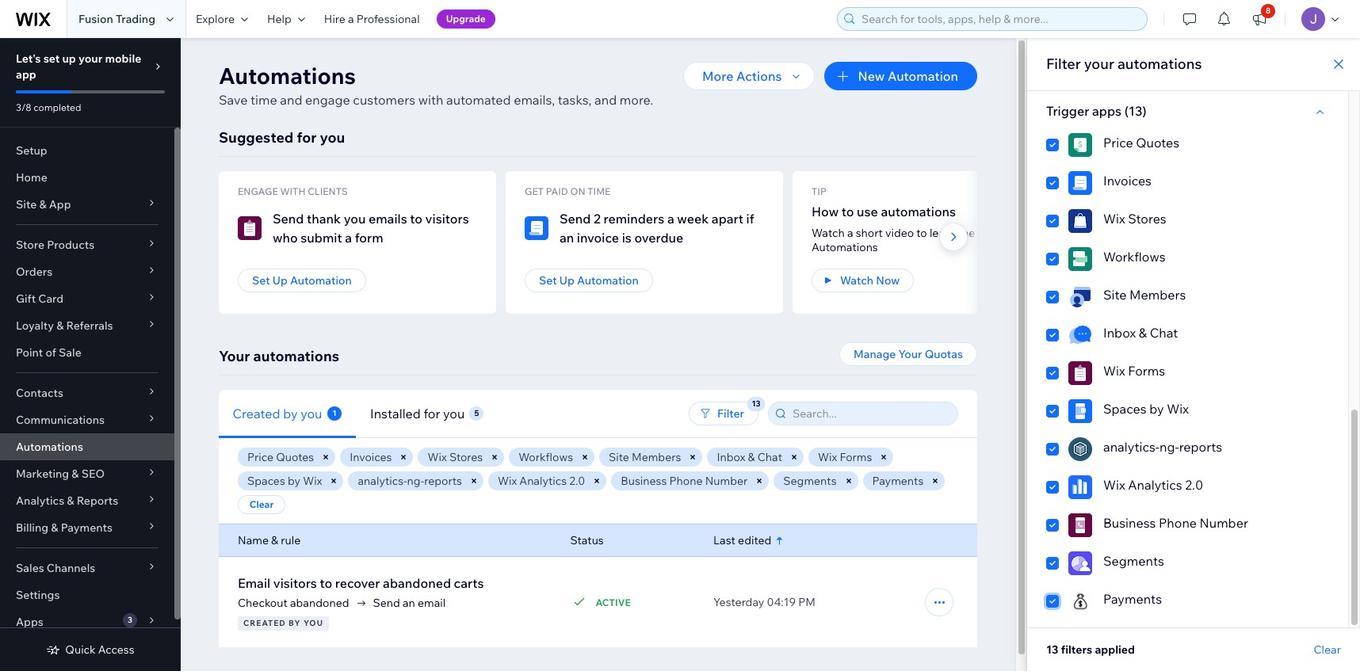 Task type: locate. For each thing, give the bounding box(es) containing it.
category image for spaces by wix
[[1069, 400, 1093, 423]]

abandoned up you
[[290, 596, 349, 611]]

0 vertical spatial phone
[[670, 474, 703, 488]]

0 horizontal spatial inbox & chat
[[717, 450, 783, 465]]

fusion
[[78, 12, 113, 26]]

filter
[[1047, 55, 1081, 73], [718, 407, 744, 421]]

1 horizontal spatial payments
[[873, 474, 924, 488]]

1 vertical spatial an
[[403, 596, 415, 611]]

referrals
[[66, 319, 113, 333]]

spaces down "wix forms" option
[[1104, 401, 1147, 417]]

short
[[856, 226, 883, 240]]

emails,
[[514, 92, 555, 108]]

sales
[[16, 561, 44, 576]]

watch inside tip how to use automations watch a short video to learn the basics of wix automations
[[812, 226, 845, 240]]

set up automation down invoice
[[539, 274, 639, 288]]

reports down installed for you
[[424, 474, 462, 488]]

phone down filter button
[[670, 474, 703, 488]]

automation right the new on the top right of page
[[888, 68, 959, 84]]

ng- down installed for you
[[407, 474, 424, 488]]

2 icon image from the top
[[1069, 323, 1093, 347]]

last edited
[[714, 534, 772, 548]]

by right created
[[284, 406, 298, 421]]

more actions
[[702, 68, 782, 84]]

& down site members option
[[1139, 325, 1147, 341]]

2 vertical spatial automations
[[253, 347, 339, 366]]

Wix Analytics 2.0 checkbox
[[1047, 476, 1330, 500]]

by inside 'option'
[[1150, 401, 1164, 417]]

wix analytics 2.0 inside option
[[1104, 477, 1204, 493]]

0 vertical spatial stores
[[1129, 211, 1167, 227]]

wix stores down 5
[[428, 450, 483, 465]]

name & rule
[[238, 534, 301, 548]]

1 horizontal spatial analytics
[[520, 474, 567, 488]]

payments down search... field at right
[[873, 474, 924, 488]]

of inside sidebar element
[[46, 346, 56, 360]]

list
[[219, 171, 1357, 314]]

8 button
[[1242, 0, 1277, 38]]

1 set up automation button from the left
[[238, 269, 366, 293]]

automations up time
[[219, 62, 356, 90]]

2.0 inside option
[[1186, 477, 1204, 493]]

& down filter button
[[748, 450, 755, 465]]

form
[[355, 230, 383, 246]]

filter inside filter button
[[718, 407, 744, 421]]

phone inside option
[[1159, 515, 1197, 531]]

0 vertical spatial inbox
[[1104, 325, 1136, 341]]

set up automation button down invoice
[[525, 269, 653, 293]]

of left sale
[[46, 346, 56, 360]]

send left 2
[[560, 211, 591, 227]]

abandoned up send an email
[[383, 576, 451, 591]]

number down wix analytics 2.0 option at the right bottom of page
[[1200, 515, 1249, 531]]

you for installed
[[443, 406, 465, 421]]

wix
[[1104, 211, 1126, 227], [1026, 226, 1045, 240], [1104, 363, 1126, 379], [1167, 401, 1189, 417], [428, 450, 447, 465], [818, 450, 837, 465], [303, 474, 322, 488], [498, 474, 517, 488], [1104, 477, 1126, 493]]

0 horizontal spatial your
[[219, 347, 250, 366]]

1 vertical spatial analytics-ng-reports
[[358, 474, 462, 488]]

0 vertical spatial payments
[[873, 474, 924, 488]]

0 vertical spatial quotes
[[1136, 135, 1180, 151]]

set up automation button for submit
[[238, 269, 366, 293]]

spaces up 'name & rule' in the left bottom of the page
[[247, 474, 285, 488]]

automation down submit
[[290, 274, 352, 288]]

your inside manage your quotas button
[[899, 347, 923, 362]]

0 horizontal spatial site members
[[609, 450, 681, 465]]

wix inside 'option'
[[1167, 401, 1189, 417]]

by up the rule
[[288, 474, 301, 488]]

automations inside automations save time and engage customers with automated emails, tasks, and more.
[[219, 62, 356, 90]]

inbox down filter button
[[717, 450, 746, 465]]

time
[[251, 92, 277, 108]]

wix forms down inbox & chat option
[[1104, 363, 1166, 379]]

setup link
[[0, 137, 174, 164]]

1 horizontal spatial for
[[424, 406, 440, 421]]

wix forms down search... field at right
[[818, 450, 872, 465]]

you inside send thank you emails to visitors who submit a form
[[344, 211, 366, 227]]

automations for automations save time and engage customers with automated emails, tasks, and more.
[[219, 62, 356, 90]]

an left the email
[[403, 596, 415, 611]]

set up automation for submit
[[252, 274, 352, 288]]

analytics-ng-reports down spaces by wix 'option' in the right of the page
[[1104, 439, 1223, 455]]

if
[[747, 211, 754, 227]]

and left more.
[[595, 92, 617, 108]]

Search for tools, apps, help & more... field
[[857, 8, 1143, 30]]

0 vertical spatial inbox & chat
[[1104, 325, 1179, 341]]

1 vertical spatial icon image
[[1069, 323, 1093, 347]]

analytics- inside option
[[1104, 439, 1160, 455]]

yesterday 04:19 pm
[[714, 595, 816, 610]]

get paid on time
[[525, 186, 611, 197]]

set up automation
[[252, 274, 352, 288], [539, 274, 639, 288]]

forms down search... field at right
[[840, 450, 872, 465]]

you
[[304, 618, 323, 629]]

& inside loyalty & referrals popup button
[[56, 319, 64, 333]]

basics
[[978, 226, 1011, 240]]

1 horizontal spatial invoices
[[1104, 173, 1152, 189]]

icon image
[[1069, 285, 1093, 309], [1069, 323, 1093, 347]]

2 set up automation button from the left
[[525, 269, 653, 293]]

& left app
[[39, 197, 46, 212]]

chat
[[1150, 325, 1179, 341], [758, 450, 783, 465]]

your
[[78, 52, 103, 66], [1084, 55, 1115, 73]]

0 horizontal spatial set up automation
[[252, 274, 352, 288]]

business
[[621, 474, 667, 488], [1104, 515, 1156, 531]]

1 horizontal spatial wix forms
[[1104, 363, 1166, 379]]

analytics inside wix analytics 2.0 option
[[1129, 477, 1183, 493]]

price quotes down (13)
[[1104, 135, 1180, 151]]

marketing
[[16, 467, 69, 481]]

of right "basics" at top
[[1013, 226, 1023, 240]]

point of sale link
[[0, 339, 174, 366]]

1 icon image from the top
[[1069, 285, 1093, 309]]

watch
[[812, 226, 845, 240], [840, 274, 874, 288]]

set up automation button
[[238, 269, 366, 293], [525, 269, 653, 293]]

wix inside tip how to use automations watch a short video to learn the basics of wix automations
[[1026, 226, 1045, 240]]

0 vertical spatial of
[[1013, 226, 1023, 240]]

analytics- down installed
[[358, 474, 407, 488]]

1 horizontal spatial set up automation
[[539, 274, 639, 288]]

by down "wix forms" option
[[1150, 401, 1164, 417]]

hire
[[324, 12, 346, 26]]

forms inside "wix forms" option
[[1129, 363, 1166, 379]]

icon image for inbox
[[1069, 323, 1093, 347]]

1 vertical spatial visitors
[[273, 576, 317, 591]]

automations for automations
[[16, 440, 83, 454]]

filter for filter your automations
[[1047, 55, 1081, 73]]

visitors inside send thank you emails to visitors who submit a form
[[425, 211, 469, 227]]

phone down wix analytics 2.0 option at the right bottom of page
[[1159, 515, 1197, 531]]

2 set up automation from the left
[[539, 274, 639, 288]]

filter button
[[689, 402, 759, 426]]

4 category image from the top
[[1069, 590, 1093, 614]]

stores
[[1129, 211, 1167, 227], [449, 450, 483, 465]]

& right the billing
[[51, 521, 58, 535]]

you up form
[[344, 211, 366, 227]]

quotes down (13)
[[1136, 135, 1180, 151]]

your left the quotas
[[899, 347, 923, 362]]

Wix Stores checkbox
[[1047, 209, 1330, 233]]

invoices
[[1104, 173, 1152, 189], [350, 450, 392, 465]]

spaces by wix
[[1104, 401, 1189, 417], [247, 474, 322, 488]]

reminders
[[604, 211, 665, 227]]

send
[[273, 211, 304, 227], [560, 211, 591, 227], [373, 596, 400, 611]]

inbox down site members option
[[1104, 325, 1136, 341]]

& inside inbox & chat option
[[1139, 325, 1147, 341]]

list containing how to use automations
[[219, 171, 1357, 314]]

reports
[[1179, 439, 1223, 455], [424, 474, 462, 488]]

number up last
[[705, 474, 748, 488]]

watch inside button
[[840, 274, 874, 288]]

quotes down "created by you"
[[276, 450, 314, 465]]

checkout
[[238, 596, 288, 611]]

1 horizontal spatial chat
[[1150, 325, 1179, 341]]

set up automation button for an
[[525, 269, 653, 293]]

& right loyalty
[[56, 319, 64, 333]]

1 horizontal spatial number
[[1200, 515, 1249, 531]]

0 vertical spatial chat
[[1150, 325, 1179, 341]]

automations up "created by you"
[[253, 347, 339, 366]]

0 horizontal spatial site
[[16, 197, 37, 212]]

1 vertical spatial filter
[[718, 407, 744, 421]]

wix analytics 2.0 up status
[[498, 474, 585, 488]]

1 category image from the top
[[1069, 133, 1093, 157]]

& left reports
[[67, 494, 74, 508]]

category image for workflows
[[1069, 247, 1093, 271]]

0 vertical spatial site
[[16, 197, 37, 212]]

Spaces by Wix checkbox
[[1047, 400, 1330, 423]]

0 horizontal spatial invoices
[[350, 450, 392, 465]]

quick access
[[65, 643, 135, 657]]

business phone number down wix analytics 2.0 option at the right bottom of page
[[1104, 515, 1249, 531]]

analytics-ng-reports checkbox
[[1047, 438, 1330, 461]]

loyalty & referrals
[[16, 319, 113, 333]]

an left invoice
[[560, 230, 574, 246]]

3 category image from the top
[[1069, 476, 1093, 500]]

stores down invoices checkbox
[[1129, 211, 1167, 227]]

for right installed
[[424, 406, 440, 421]]

reports down spaces by wix 'option' in the right of the page
[[1179, 439, 1223, 455]]

0 horizontal spatial chat
[[758, 450, 783, 465]]

1 horizontal spatial phone
[[1159, 515, 1197, 531]]

spaces
[[1104, 401, 1147, 417], [247, 474, 285, 488]]

0 horizontal spatial filter
[[718, 407, 744, 421]]

visitors up checkout abandoned
[[273, 576, 317, 591]]

price down apps
[[1104, 135, 1134, 151]]

payments down analytics & reports popup button at the bottom left of the page
[[61, 521, 113, 535]]

0 horizontal spatial of
[[46, 346, 56, 360]]

0 vertical spatial for
[[297, 128, 317, 147]]

business inside business phone number option
[[1104, 515, 1156, 531]]

gift
[[16, 292, 36, 306]]

1 vertical spatial spaces
[[247, 474, 285, 488]]

of inside tip how to use automations watch a short video to learn the basics of wix automations
[[1013, 226, 1023, 240]]

to left recover
[[320, 576, 332, 591]]

your up trigger apps (13)
[[1084, 55, 1115, 73]]

Wix Forms checkbox
[[1047, 362, 1330, 385]]

inbox & chat down site members option
[[1104, 325, 1179, 341]]

upgrade
[[446, 13, 486, 25]]

set up automation button down who
[[238, 269, 366, 293]]

wix stores down invoices checkbox
[[1104, 211, 1167, 227]]

ng- down spaces by wix 'option' in the right of the page
[[1160, 439, 1180, 455]]

your inside let's set up your mobile app
[[78, 52, 103, 66]]

price quotes down "created by you"
[[247, 450, 314, 465]]

0 vertical spatial automations
[[219, 62, 356, 90]]

clients
[[308, 186, 348, 197]]

0 horizontal spatial 2.0
[[569, 474, 585, 488]]

1 horizontal spatial set up automation button
[[525, 269, 653, 293]]

0 vertical spatial workflows
[[1104, 249, 1166, 265]]

1 horizontal spatial spaces
[[1104, 401, 1147, 417]]

email
[[418, 596, 446, 611]]

number inside business phone number option
[[1200, 515, 1249, 531]]

1 horizontal spatial send
[[373, 596, 400, 611]]

ng-
[[1160, 439, 1180, 455], [407, 474, 424, 488]]

communications
[[16, 413, 105, 427]]

1 and from the left
[[280, 92, 302, 108]]

0 vertical spatial site members
[[1104, 287, 1186, 303]]

business phone number inside option
[[1104, 515, 1249, 531]]

2 horizontal spatial site
[[1104, 287, 1127, 303]]

chat down filter button
[[758, 450, 783, 465]]

you left 5
[[443, 406, 465, 421]]

payments up applied
[[1104, 591, 1162, 607]]

category image for price quotes
[[1069, 133, 1093, 157]]

analytics- down spaces by wix 'option' in the right of the page
[[1104, 439, 1160, 455]]

category image
[[1069, 133, 1093, 157], [1069, 362, 1093, 385], [1069, 476, 1093, 500], [1069, 590, 1093, 614]]

send inside send thank you emails to visitors who submit a form
[[273, 211, 304, 227]]

send down the email visitors to recover abandoned carts
[[373, 596, 400, 611]]

1 vertical spatial quotes
[[276, 450, 314, 465]]

set up automation down who
[[252, 274, 352, 288]]

and right time
[[280, 92, 302, 108]]

fusion trading
[[78, 12, 155, 26]]

invoices down price quotes option
[[1104, 173, 1152, 189]]

1 horizontal spatial and
[[595, 92, 617, 108]]

1 horizontal spatial business
[[1104, 515, 1156, 531]]

professional
[[357, 12, 420, 26]]

gift card
[[16, 292, 64, 306]]

automations up (13)
[[1118, 55, 1202, 73]]

0 vertical spatial an
[[560, 230, 574, 246]]

1 vertical spatial workflows
[[519, 450, 573, 465]]

1 horizontal spatial an
[[560, 230, 574, 246]]

1 vertical spatial phone
[[1159, 515, 1197, 531]]

0 vertical spatial members
[[1130, 287, 1186, 303]]

1 horizontal spatial automation
[[577, 274, 639, 288]]

sales channels button
[[0, 555, 174, 582]]

2 up from the left
[[560, 274, 575, 288]]

spaces by wix down "wix forms" option
[[1104, 401, 1189, 417]]

send an email
[[373, 596, 446, 611]]

0 vertical spatial icon image
[[1069, 285, 1093, 309]]

1 horizontal spatial quotes
[[1136, 135, 1180, 151]]

store
[[16, 238, 44, 252]]

1 vertical spatial watch
[[840, 274, 874, 288]]

your automations
[[219, 347, 339, 366]]

site inside site members option
[[1104, 287, 1127, 303]]

filters
[[1061, 643, 1093, 657]]

automation down invoice
[[577, 274, 639, 288]]

summary
[[839, 595, 897, 611]]

category image for wix analytics 2.0
[[1069, 476, 1093, 500]]

2 set from the left
[[539, 274, 557, 288]]

Payments checkbox
[[1047, 590, 1330, 614]]

1 horizontal spatial your
[[899, 347, 923, 362]]

1 horizontal spatial wix analytics 2.0
[[1104, 477, 1204, 493]]

1 set up automation from the left
[[252, 274, 352, 288]]

1 vertical spatial stores
[[449, 450, 483, 465]]

2 category image from the top
[[1069, 362, 1093, 385]]

1 vertical spatial payments
[[61, 521, 113, 535]]

now
[[876, 274, 900, 288]]

1 set from the left
[[252, 274, 270, 288]]

automations inside sidebar element
[[16, 440, 83, 454]]

0 horizontal spatial wix analytics 2.0
[[498, 474, 585, 488]]

forms down inbox & chat option
[[1129, 363, 1166, 379]]

let's
[[16, 52, 41, 66]]

ng- inside option
[[1160, 439, 1180, 455]]

automations inside tip how to use automations watch a short video to learn the basics of wix automations
[[881, 204, 956, 220]]

set
[[252, 274, 270, 288], [539, 274, 557, 288]]

send up who
[[273, 211, 304, 227]]

1 vertical spatial price quotes
[[247, 450, 314, 465]]

abandoned
[[383, 576, 451, 591], [290, 596, 349, 611]]

0 horizontal spatial analytics
[[16, 494, 64, 508]]

for down engage
[[297, 128, 317, 147]]

chat down site members option
[[1150, 325, 1179, 341]]

1 horizontal spatial price quotes
[[1104, 135, 1180, 151]]

you down engage
[[320, 128, 345, 147]]

0 horizontal spatial clear
[[250, 499, 274, 511]]

analytics-
[[1104, 439, 1160, 455], [358, 474, 407, 488]]

0 horizontal spatial quotes
[[276, 450, 314, 465]]

1 vertical spatial chat
[[758, 450, 783, 465]]

0 horizontal spatial payments
[[61, 521, 113, 535]]

clear inside clear button
[[250, 499, 274, 511]]

5
[[474, 408, 479, 418]]

category image for wix forms
[[1069, 362, 1093, 385]]

analytics-ng-reports down installed for you
[[358, 474, 462, 488]]

wix analytics 2.0 down analytics-ng-reports option
[[1104, 477, 1204, 493]]

hire a professional
[[324, 12, 420, 26]]

to left learn
[[917, 226, 927, 240]]

marketing & seo
[[16, 467, 105, 481]]

an inside send 2 reminders a week apart if an invoice is overdue
[[560, 230, 574, 246]]

0 vertical spatial watch
[[812, 226, 845, 240]]

watch left now
[[840, 274, 874, 288]]

1 horizontal spatial workflows
[[1104, 249, 1166, 265]]

to right the emails
[[410, 211, 423, 227]]

clear button
[[238, 496, 285, 515], [1314, 643, 1342, 657]]

1 vertical spatial wix stores
[[428, 450, 483, 465]]

Price Quotes checkbox
[[1047, 133, 1330, 157]]

a left form
[[345, 230, 352, 246]]

a left week on the top
[[668, 211, 675, 227]]

2 your from the left
[[899, 347, 923, 362]]

& left seo
[[72, 467, 79, 481]]

1 vertical spatial segments
[[1104, 553, 1165, 569]]

overdue
[[635, 230, 684, 246]]

automations up watch now button
[[812, 240, 878, 255]]

stores down 5
[[449, 450, 483, 465]]

Site Members checkbox
[[1047, 285, 1330, 309]]

2.0 up status
[[569, 474, 585, 488]]

clear
[[250, 499, 274, 511], [1314, 643, 1342, 657]]

category image for send 2 reminders a week apart if an invoice is overdue
[[525, 216, 549, 240]]

0 horizontal spatial business
[[621, 474, 667, 488]]

you left 1
[[301, 406, 323, 421]]

1 horizontal spatial automations
[[219, 62, 356, 90]]

1 horizontal spatial 2.0
[[1186, 477, 1204, 493]]

automations up video
[[881, 204, 956, 220]]

0 horizontal spatial automations
[[16, 440, 83, 454]]

tab list
[[219, 390, 605, 438]]

more
[[702, 68, 734, 84]]

invoices down installed
[[350, 450, 392, 465]]

1 vertical spatial business phone number
[[1104, 515, 1249, 531]]

business phone number up last
[[621, 474, 748, 488]]

2.0 down analytics-ng-reports option
[[1186, 477, 1204, 493]]

1 vertical spatial business
[[1104, 515, 1156, 531]]

automations up marketing
[[16, 440, 83, 454]]

is
[[622, 230, 632, 246]]

payments
[[873, 474, 924, 488], [61, 521, 113, 535], [1104, 591, 1162, 607]]

engage
[[238, 186, 278, 197]]

1 vertical spatial abandoned
[[290, 596, 349, 611]]

visitors right the emails
[[425, 211, 469, 227]]

1 horizontal spatial site members
[[1104, 287, 1186, 303]]

get
[[525, 186, 544, 197]]

send for an
[[560, 211, 591, 227]]

2 and from the left
[[595, 92, 617, 108]]

1 up from the left
[[273, 274, 288, 288]]

2 vertical spatial automations
[[16, 440, 83, 454]]

1 horizontal spatial analytics-
[[1104, 439, 1160, 455]]

04:19
[[767, 595, 796, 610]]

your up created
[[219, 347, 250, 366]]

1 horizontal spatial inbox
[[1104, 325, 1136, 341]]

phone
[[670, 474, 703, 488], [1159, 515, 1197, 531]]

contacts button
[[0, 380, 174, 407]]

inbox & chat down filter button
[[717, 450, 783, 465]]

1 horizontal spatial clear button
[[1314, 643, 1342, 657]]

1 horizontal spatial forms
[[1129, 363, 1166, 379]]

send for submit
[[273, 211, 304, 227]]

1 vertical spatial automations
[[881, 204, 956, 220]]

watch down how
[[812, 226, 845, 240]]

access
[[98, 643, 135, 657]]

icon image for site
[[1069, 285, 1093, 309]]

0 vertical spatial business phone number
[[621, 474, 748, 488]]

category image
[[1069, 171, 1093, 195], [1069, 209, 1093, 233], [238, 216, 262, 240], [525, 216, 549, 240], [1069, 247, 1093, 271], [1069, 400, 1093, 423], [1069, 438, 1093, 461], [1069, 514, 1093, 538], [1069, 552, 1093, 576]]

0 horizontal spatial workflows
[[519, 450, 573, 465]]

send inside send 2 reminders a week apart if an invoice is overdue
[[560, 211, 591, 227]]

1 vertical spatial members
[[632, 450, 681, 465]]

price inside option
[[1104, 135, 1134, 151]]

0 horizontal spatial set up automation button
[[238, 269, 366, 293]]

stores inside option
[[1129, 211, 1167, 227]]

view summary
[[807, 595, 897, 611]]

0 vertical spatial spaces
[[1104, 401, 1147, 417]]

0 vertical spatial ng-
[[1160, 439, 1180, 455]]



Task type: vqa. For each thing, say whether or not it's contained in the screenshot.
Segments to the bottom
yes



Task type: describe. For each thing, give the bounding box(es) containing it.
view summary button
[[788, 588, 916, 617]]

filter for filter
[[718, 407, 744, 421]]

suggested for you
[[219, 128, 345, 147]]

members inside option
[[1130, 287, 1186, 303]]

engage with clients
[[238, 186, 348, 197]]

quick access button
[[46, 643, 135, 657]]

category image for send thank you emails to visitors who submit a form
[[238, 216, 262, 240]]

marketing & seo button
[[0, 461, 174, 488]]

filter your automations
[[1047, 55, 1202, 73]]

tasks,
[[558, 92, 592, 108]]

set for send 2 reminders a week apart if an invoice is overdue
[[539, 274, 557, 288]]

& inside 'site & app' popup button
[[39, 197, 46, 212]]

created
[[243, 618, 286, 629]]

segments inside checkbox
[[1104, 553, 1165, 569]]

set for send thank you emails to visitors who submit a form
[[252, 274, 270, 288]]

installed
[[370, 406, 421, 421]]

3
[[128, 615, 132, 626]]

trigger apps (13)
[[1047, 103, 1147, 119]]

manage
[[854, 347, 896, 362]]

13 filters applied
[[1047, 643, 1135, 657]]

0 horizontal spatial segments
[[784, 474, 837, 488]]

point
[[16, 346, 43, 360]]

wix forms inside "wix forms" option
[[1104, 363, 1166, 379]]

send 2 reminders a week apart if an invoice is overdue
[[560, 211, 754, 246]]

0 horizontal spatial phone
[[670, 474, 703, 488]]

you for send
[[344, 211, 366, 227]]

(13)
[[1125, 103, 1147, 119]]

0 horizontal spatial business phone number
[[621, 474, 748, 488]]

1 your from the left
[[219, 347, 250, 366]]

yesterday
[[714, 595, 765, 610]]

communications button
[[0, 407, 174, 434]]

edited
[[738, 534, 772, 548]]

loyalty
[[16, 319, 54, 333]]

suggested
[[219, 128, 294, 147]]

quick
[[65, 643, 96, 657]]

2 horizontal spatial automations
[[1118, 55, 1202, 73]]

Invoices checkbox
[[1047, 171, 1330, 195]]

analytics inside analytics & reports popup button
[[16, 494, 64, 508]]

a right hire
[[348, 12, 354, 26]]

set
[[43, 52, 60, 66]]

rule
[[281, 534, 301, 548]]

site members inside option
[[1104, 287, 1186, 303]]

0 horizontal spatial reports
[[424, 474, 462, 488]]

clear for the top clear button
[[250, 499, 274, 511]]

0 horizontal spatial spaces
[[247, 474, 285, 488]]

0 horizontal spatial members
[[632, 450, 681, 465]]

to left use
[[842, 204, 854, 220]]

category image for invoices
[[1069, 171, 1093, 195]]

1 vertical spatial clear button
[[1314, 643, 1342, 657]]

1 vertical spatial spaces by wix
[[247, 474, 322, 488]]

0 horizontal spatial visitors
[[273, 576, 317, 591]]

Inbox & Chat checkbox
[[1047, 323, 1330, 347]]

automations inside tip how to use automations watch a short video to learn the basics of wix automations
[[812, 240, 878, 255]]

1 vertical spatial site members
[[609, 450, 681, 465]]

submit
[[301, 230, 342, 246]]

applied
[[1095, 643, 1135, 657]]

sale
[[59, 346, 82, 360]]

automation for send 2 reminders a week apart if an invoice is overdue
[[577, 274, 639, 288]]

0 horizontal spatial wix stores
[[428, 450, 483, 465]]

name
[[238, 534, 269, 548]]

gift card button
[[0, 285, 174, 312]]

a inside send 2 reminders a week apart if an invoice is overdue
[[668, 211, 675, 227]]

analytics & reports button
[[0, 488, 174, 515]]

apart
[[712, 211, 744, 227]]

chat inside option
[[1150, 325, 1179, 341]]

you for suggested
[[320, 128, 345, 147]]

category image for business phone number
[[1069, 514, 1093, 538]]

0 horizontal spatial an
[[403, 596, 415, 611]]

inbox & chat inside option
[[1104, 325, 1179, 341]]

week
[[677, 211, 709, 227]]

8
[[1266, 6, 1271, 16]]

quotas
[[925, 347, 963, 362]]

spaces inside spaces by wix 'option'
[[1104, 401, 1147, 417]]

site & app button
[[0, 191, 174, 218]]

store products button
[[0, 232, 174, 258]]

quotes inside price quotes option
[[1136, 135, 1180, 151]]

1
[[333, 408, 337, 418]]

0 horizontal spatial analytics-ng-reports
[[358, 474, 462, 488]]

paid
[[546, 186, 568, 197]]

reports
[[77, 494, 118, 508]]

billing & payments button
[[0, 515, 174, 542]]

watch now
[[840, 274, 900, 288]]

1 vertical spatial inbox & chat
[[717, 450, 783, 465]]

payments inside "checkbox"
[[1104, 591, 1162, 607]]

you for created
[[301, 406, 323, 421]]

tip how to use automations watch a short video to learn the basics of wix automations
[[812, 186, 1045, 255]]

automated
[[446, 92, 511, 108]]

home link
[[0, 164, 174, 191]]

1 horizontal spatial your
[[1084, 55, 1115, 73]]

0 horizontal spatial ng-
[[407, 474, 424, 488]]

upgrade button
[[437, 10, 495, 29]]

new automation button
[[825, 62, 978, 90]]

analytics & reports
[[16, 494, 118, 508]]

inbox inside option
[[1104, 325, 1136, 341]]

0 horizontal spatial wix forms
[[818, 450, 872, 465]]

billing
[[16, 521, 48, 535]]

category image for segments
[[1069, 552, 1093, 576]]

Workflows checkbox
[[1047, 247, 1330, 271]]

completed
[[33, 101, 81, 113]]

0 horizontal spatial abandoned
[[290, 596, 349, 611]]

0 horizontal spatial price
[[247, 450, 274, 465]]

settings
[[16, 588, 60, 603]]

category image for analytics-ng-reports
[[1069, 438, 1093, 461]]

thank
[[307, 211, 341, 227]]

& inside analytics & reports popup button
[[67, 494, 74, 508]]

category image for payments
[[1069, 590, 1093, 614]]

help button
[[258, 0, 315, 38]]

0 vertical spatial clear button
[[238, 496, 285, 515]]

orders
[[16, 265, 52, 279]]

recover
[[335, 576, 380, 591]]

settings link
[[0, 582, 174, 609]]

let's set up your mobile app
[[16, 52, 141, 82]]

watch now button
[[812, 269, 914, 293]]

contacts
[[16, 386, 63, 400]]

billing & payments
[[16, 521, 113, 535]]

2
[[594, 211, 601, 227]]

workflows inside workflows checkbox
[[1104, 249, 1166, 265]]

carts
[[454, 576, 484, 591]]

for for installed
[[424, 406, 440, 421]]

site inside 'site & app' popup button
[[16, 197, 37, 212]]

invoice
[[577, 230, 619, 246]]

for for suggested
[[297, 128, 317, 147]]

sidebar element
[[0, 38, 181, 672]]

created
[[233, 406, 281, 421]]

up for send thank you emails to visitors who submit a form
[[273, 274, 288, 288]]

category image for wix stores
[[1069, 209, 1093, 233]]

13
[[1047, 643, 1059, 657]]

0 horizontal spatial number
[[705, 474, 748, 488]]

store products
[[16, 238, 94, 252]]

3/8 completed
[[16, 101, 81, 113]]

tab list containing created by you
[[219, 390, 605, 438]]

automation inside button
[[888, 68, 959, 84]]

clear for bottom clear button
[[1314, 643, 1342, 657]]

a inside send thank you emails to visitors who submit a form
[[345, 230, 352, 246]]

sales channels
[[16, 561, 95, 576]]

installed for you
[[370, 406, 465, 421]]

email visitors to recover abandoned carts
[[238, 576, 484, 591]]

up
[[62, 52, 76, 66]]

1 horizontal spatial site
[[609, 450, 629, 465]]

payments inside popup button
[[61, 521, 113, 535]]

& left the rule
[[271, 534, 278, 548]]

use
[[857, 204, 878, 220]]

Search... field
[[788, 403, 953, 425]]

invoices inside checkbox
[[1104, 173, 1152, 189]]

wix stores inside option
[[1104, 211, 1167, 227]]

set up automation for an
[[539, 274, 639, 288]]

manage your quotas button
[[840, 343, 978, 366]]

setup
[[16, 144, 47, 158]]

to inside send thank you emails to visitors who submit a form
[[410, 211, 423, 227]]

spaces by wix inside spaces by wix 'option'
[[1104, 401, 1189, 417]]

reports inside option
[[1179, 439, 1223, 455]]

tip
[[812, 186, 827, 197]]

& inside billing & payments popup button
[[51, 521, 58, 535]]

0 horizontal spatial automations
[[253, 347, 339, 366]]

& inside marketing & seo dropdown button
[[72, 467, 79, 481]]

hire a professional link
[[315, 0, 429, 38]]

emails
[[369, 211, 407, 227]]

0 horizontal spatial price quotes
[[247, 450, 314, 465]]

0 vertical spatial abandoned
[[383, 576, 451, 591]]

1 vertical spatial forms
[[840, 450, 872, 465]]

Segments checkbox
[[1047, 552, 1330, 576]]

0 horizontal spatial analytics-
[[358, 474, 407, 488]]

how
[[812, 204, 839, 220]]

site & app
[[16, 197, 71, 212]]

analytics-ng-reports inside option
[[1104, 439, 1223, 455]]

automation for send thank you emails to visitors who submit a form
[[290, 274, 352, 288]]

1 vertical spatial invoices
[[350, 450, 392, 465]]

price quotes inside option
[[1104, 135, 1180, 151]]

a inside tip how to use automations watch a short video to learn the basics of wix automations
[[847, 226, 854, 240]]

new
[[858, 68, 885, 84]]

up for send 2 reminders a week apart if an invoice is overdue
[[560, 274, 575, 288]]

0 horizontal spatial stores
[[449, 450, 483, 465]]

Business Phone Number checkbox
[[1047, 514, 1330, 538]]

actions
[[737, 68, 782, 84]]

1 vertical spatial inbox
[[717, 450, 746, 465]]

customers
[[353, 92, 416, 108]]

send thank you emails to visitors who submit a form
[[273, 211, 469, 246]]



